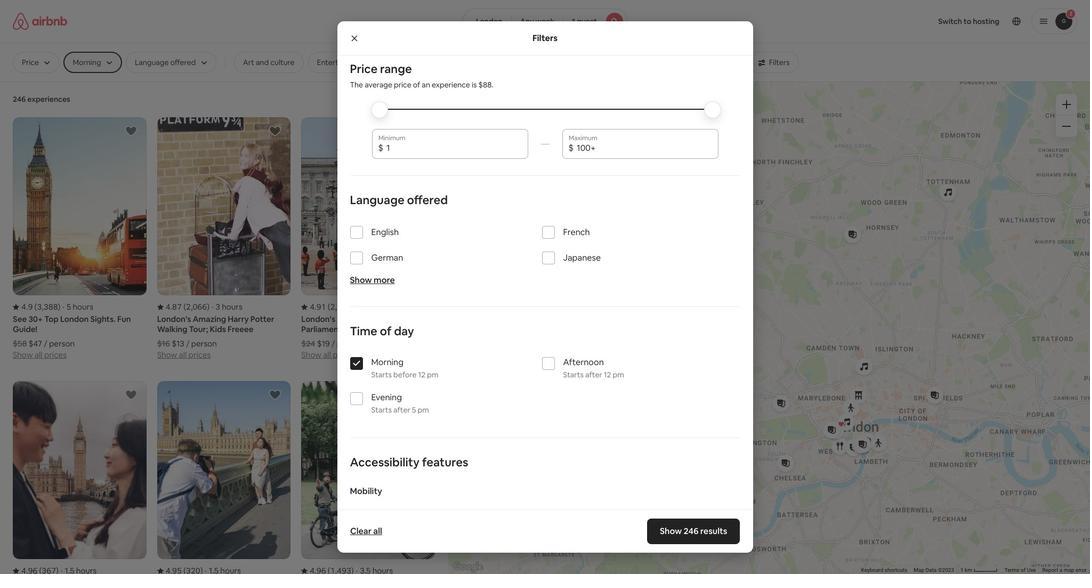 Task type: locate. For each thing, give the bounding box(es) containing it.
Nature and outdoors button
[[655, 52, 744, 73]]

Wellness button
[[603, 52, 651, 73]]

experiences
[[27, 94, 70, 104]]

amazing down (2,215)
[[337, 314, 371, 324]]

12 inside morning starts before 12 pm
[[418, 370, 426, 380]]

1 horizontal spatial of
[[413, 80, 420, 90]]

1 12 from the left
[[418, 370, 426, 380]]

1 horizontal spatial /
[[186, 339, 190, 349]]

2 horizontal spatial /
[[332, 339, 335, 349]]

246 left the results
[[684, 526, 699, 537]]

1 london's from the left
[[157, 314, 191, 324]]

1 · 3 hours from the left
[[212, 302, 243, 312]]

3 hours from the left
[[366, 302, 387, 312]]

1 horizontal spatial person
[[191, 339, 217, 349]]

add to wishlist image inside the "london's amazing harry potter walking tour; kids freeee" group
[[269, 125, 282, 138]]

french
[[564, 227, 590, 238]]

5 right '(3,388)'
[[67, 302, 71, 312]]

0 vertical spatial 246
[[13, 94, 26, 104]]

london inside london button
[[476, 17, 503, 26]]

1 · from the left
[[63, 302, 65, 312]]

1 horizontal spatial london's
[[302, 314, 336, 324]]

0 horizontal spatial hours
[[73, 302, 93, 312]]

all down $19
[[323, 350, 331, 360]]

2 horizontal spatial of
[[1022, 568, 1026, 574]]

person down 'time'
[[337, 339, 363, 349]]

0 horizontal spatial show all prices button
[[13, 349, 67, 360]]

3 prices from the left
[[333, 350, 355, 360]]

1 horizontal spatial 246
[[684, 526, 699, 537]]

add to wishlist image
[[125, 125, 137, 138], [269, 389, 282, 402]]

0 horizontal spatial of
[[380, 324, 392, 339]]

1 horizontal spatial 1
[[961, 568, 964, 574]]

0 horizontal spatial london
[[60, 314, 89, 324]]

1 vertical spatial after
[[394, 405, 411, 415]]

hours up sights.
[[73, 302, 93, 312]]

2 · from the left
[[212, 302, 214, 312]]

show inside "london's amazing harry potter walking tour; kids freeee $16 $13 / person show all prices"
[[157, 350, 177, 360]]

0 horizontal spatial add to wishlist image
[[125, 389, 137, 402]]

1 km button
[[958, 567, 1002, 575]]

1 vertical spatial 5
[[412, 405, 416, 415]]

/ right $47
[[44, 339, 47, 349]]

person down tour;
[[191, 339, 217, 349]]

2 vertical spatial of
[[1022, 568, 1026, 574]]

246
[[13, 94, 26, 104], [684, 526, 699, 537]]

and inside art and culture button
[[256, 58, 269, 67]]

1 person from the left
[[49, 339, 75, 349]]

/ right $13
[[186, 339, 190, 349]]

1 km
[[961, 568, 974, 574]]

· right '(3,388)'
[[63, 302, 65, 312]]

1 left guest
[[572, 17, 576, 26]]

london's inside "london's amazing harry potter walking tour; kids freeee $16 $13 / person show all prices"
[[157, 314, 191, 324]]

london left the any
[[476, 17, 503, 26]]

add to wishlist image for the "london's amazing harry potter walking tour; kids freeee" group
[[269, 125, 282, 138]]

0 horizontal spatial prices
[[44, 350, 67, 360]]

a
[[1060, 568, 1063, 574]]

1 horizontal spatial · 3 hours
[[356, 302, 387, 312]]

· for 4.9 (3,388)
[[63, 302, 65, 312]]

morning starts before 12 pm
[[372, 357, 439, 380]]

hours inside the london's amazing palaces & parliament group
[[366, 302, 387, 312]]

starts inside evening starts after 5 pm
[[372, 405, 392, 415]]

1 horizontal spatial london
[[476, 17, 503, 26]]

amazing
[[193, 314, 226, 324], [337, 314, 371, 324]]

0 vertical spatial after
[[586, 370, 603, 380]]

starts down evening
[[372, 405, 392, 415]]

london
[[476, 17, 503, 26], [60, 314, 89, 324]]

· 3 hours inside the "london's amazing harry potter walking tour; kids freeee" group
[[212, 302, 243, 312]]

show all prices button inside see 30+ top london sights. fun guide! group
[[13, 349, 67, 360]]

amazing inside london's amazing palaces & parliament $24 $19 / person show all prices
[[337, 314, 371, 324]]

add to wishlist image
[[269, 125, 282, 138], [125, 389, 137, 402]]

all down $13
[[179, 350, 187, 360]]

person inside london's amazing palaces & parliament $24 $19 / person show all prices
[[337, 339, 363, 349]]

· 3 hours for palaces
[[356, 302, 387, 312]]

· 3 hours
[[212, 302, 243, 312], [356, 302, 387, 312]]

2 person from the left
[[191, 339, 217, 349]]

&
[[402, 314, 408, 324]]

None search field
[[463, 9, 628, 34]]

1 vertical spatial add to wishlist image
[[269, 389, 282, 402]]

show more button
[[350, 275, 395, 286]]

0 horizontal spatial ·
[[63, 302, 65, 312]]

show inside london's amazing palaces & parliament $24 $19 / person show all prices
[[302, 350, 322, 360]]

see
[[13, 314, 27, 324]]

4.96 out of 5 average rating,  367 reviews image
[[13, 566, 59, 575]]

add to wishlist image for soulful travel memories london photoshoot group
[[269, 389, 282, 402]]

1 horizontal spatial 5
[[412, 405, 416, 415]]

5 down before at the left bottom of the page
[[412, 405, 416, 415]]

2 · 3 hours from the left
[[356, 302, 387, 312]]

1 horizontal spatial ·
[[212, 302, 214, 312]]

after down evening
[[394, 405, 411, 415]]

12 inside afternoon starts after 12 pm
[[604, 370, 612, 380]]

culture
[[271, 58, 295, 67]]

starts down afternoon
[[564, 370, 584, 380]]

show all prices button for all
[[157, 349, 211, 360]]

pm inside evening starts after 5 pm
[[418, 405, 429, 415]]

1 horizontal spatial add to wishlist image
[[269, 389, 282, 402]]

add to wishlist image for see 30+ top london sights. fun guide! group
[[125, 125, 137, 138]]

0 vertical spatial 1
[[572, 17, 576, 26]]

$13
[[172, 339, 184, 349]]

1 and from the left
[[256, 58, 269, 67]]

0 horizontal spatial $
[[378, 142, 384, 154]]

0 vertical spatial 5
[[67, 302, 71, 312]]

1 guest button
[[563, 9, 628, 34]]

day
[[394, 324, 414, 339]]

$88.
[[479, 80, 494, 90]]

hours up harry
[[222, 302, 243, 312]]

after for afternoon
[[586, 370, 603, 380]]

hours inside see 30+ top london sights. fun guide! group
[[73, 302, 93, 312]]

2 12 from the left
[[604, 370, 612, 380]]

0 horizontal spatial add to wishlist image
[[125, 125, 137, 138]]

terms of use link
[[1005, 568, 1037, 574]]

1 vertical spatial 1
[[961, 568, 964, 574]]

2 amazing from the left
[[337, 314, 371, 324]]

afternoon
[[564, 357, 604, 368]]

$47
[[29, 339, 42, 349]]

0 horizontal spatial 12
[[418, 370, 426, 380]]

1 horizontal spatial prices
[[189, 350, 211, 360]]

2 horizontal spatial hours
[[366, 302, 387, 312]]

0 vertical spatial london
[[476, 17, 503, 26]]

2 and from the left
[[408, 58, 421, 67]]

art and culture
[[243, 58, 295, 67]]

starts for evening
[[372, 405, 392, 415]]

starts inside afternoon starts after 12 pm
[[564, 370, 584, 380]]

2 3 from the left
[[360, 302, 365, 312]]

2 / from the left
[[186, 339, 190, 349]]

london inside see 30+ top london sights. fun guide! $58 $47 / person show all prices
[[60, 314, 89, 324]]

3 right (2,066)
[[216, 302, 220, 312]]

art
[[243, 58, 254, 67]]

1 vertical spatial london
[[60, 314, 89, 324]]

1 / from the left
[[44, 339, 47, 349]]

3 show all prices button from the left
[[302, 349, 355, 360]]

· 3 hours up harry
[[212, 302, 243, 312]]

and right art
[[256, 58, 269, 67]]

1 for 1 km
[[961, 568, 964, 574]]

person right $47
[[49, 339, 75, 349]]

the
[[350, 80, 363, 90]]

1 $ from the left
[[378, 142, 384, 154]]

0 horizontal spatial /
[[44, 339, 47, 349]]

$ text field
[[577, 143, 712, 154]]

show down $24
[[302, 350, 322, 360]]

prices down tour;
[[189, 350, 211, 360]]

pm for evening
[[418, 405, 429, 415]]

2 london's from the left
[[302, 314, 336, 324]]

filters
[[533, 32, 558, 43]]

show down $16
[[157, 350, 177, 360]]

any week button
[[511, 9, 564, 34]]

after inside evening starts after 5 pm
[[394, 405, 411, 415]]

mobility
[[350, 486, 382, 497]]

3 inside the "london's amazing harry potter walking tour; kids freeee" group
[[216, 302, 220, 312]]

$ text field
[[387, 143, 522, 154]]

accessibility features
[[350, 455, 469, 470]]

show left the results
[[660, 526, 682, 537]]

of for time of day
[[380, 324, 392, 339]]

/
[[44, 339, 47, 349], [186, 339, 190, 349], [332, 339, 335, 349]]

3 right (2,215)
[[360, 302, 365, 312]]

246 left the experiences
[[13, 94, 26, 104]]

london's amazing palaces & parliament group
[[302, 117, 435, 360]]

3 for (2,066)
[[216, 302, 220, 312]]

km
[[966, 568, 973, 574]]

1 horizontal spatial show all prices button
[[157, 349, 211, 360]]

any
[[520, 17, 534, 26]]

1 vertical spatial add to wishlist image
[[125, 389, 137, 402]]

report
[[1043, 568, 1059, 574]]

1 guest
[[572, 17, 597, 26]]

starts down 'morning'
[[372, 370, 392, 380]]

1 show all prices button from the left
[[13, 349, 67, 360]]

· inside see 30+ top london sights. fun guide! group
[[63, 302, 65, 312]]

price range the average price of an experience is $88.
[[350, 61, 494, 90]]

1 vertical spatial of
[[380, 324, 392, 339]]

pm inside morning starts before 12 pm
[[427, 370, 439, 380]]

0 horizontal spatial 246
[[13, 94, 26, 104]]

2 horizontal spatial person
[[337, 339, 363, 349]]

1 left the km
[[961, 568, 964, 574]]

/ right $19
[[332, 339, 335, 349]]

1 prices from the left
[[44, 350, 67, 360]]

after inside afternoon starts after 12 pm
[[586, 370, 603, 380]]

2 horizontal spatial prices
[[333, 350, 355, 360]]

0 horizontal spatial amazing
[[193, 314, 226, 324]]

terms
[[1005, 568, 1020, 574]]

amazing inside "london's amazing harry potter walking tour; kids freeee $16 $13 / person show all prices"
[[193, 314, 226, 324]]

0 horizontal spatial person
[[49, 339, 75, 349]]

5 inside evening starts after 5 pm
[[412, 405, 416, 415]]

1 horizontal spatial 12
[[604, 370, 612, 380]]

1 horizontal spatial amazing
[[337, 314, 371, 324]]

pm inside afternoon starts after 12 pm
[[613, 370, 625, 380]]

prices down top
[[44, 350, 67, 360]]

show all prices button down walking
[[157, 349, 211, 360]]

12 right before at the left bottom of the page
[[418, 370, 426, 380]]

0 horizontal spatial · 3 hours
[[212, 302, 243, 312]]

2 horizontal spatial show all prices button
[[302, 349, 355, 360]]

0 horizontal spatial 3
[[216, 302, 220, 312]]

2 horizontal spatial ·
[[356, 302, 358, 312]]

more
[[374, 275, 395, 286]]

1 inside button
[[961, 568, 964, 574]]

and left drink at the top left of page
[[408, 58, 421, 67]]

map
[[1065, 568, 1075, 574]]

time of day
[[350, 324, 414, 339]]

1 horizontal spatial hours
[[222, 302, 243, 312]]

starts for morning
[[372, 370, 392, 380]]

clear all button
[[345, 521, 387, 543]]

show down $58
[[13, 350, 33, 360]]

of left an
[[413, 80, 420, 90]]

0 vertical spatial of
[[413, 80, 420, 90]]

2 show all prices button from the left
[[157, 349, 211, 360]]

show 246 results link
[[648, 519, 741, 545]]

1 horizontal spatial 3
[[360, 302, 365, 312]]

· 3 hours inside the london's amazing palaces & parliament group
[[356, 302, 387, 312]]

1 horizontal spatial and
[[408, 58, 421, 67]]

show all prices button down guide!
[[13, 349, 67, 360]]

london's for 4.91
[[302, 314, 336, 324]]

0 horizontal spatial london's
[[157, 314, 191, 324]]

/ inside see 30+ top london sights. fun guide! $58 $47 / person show all prices
[[44, 339, 47, 349]]

0 horizontal spatial 5
[[67, 302, 71, 312]]

all right clear
[[373, 526, 382, 537]]

show all prices button down parliament
[[302, 349, 355, 360]]

· right (2,066)
[[212, 302, 214, 312]]

12 down afternoon
[[604, 370, 612, 380]]

2 $ from the left
[[569, 142, 574, 154]]

1 horizontal spatial $
[[569, 142, 574, 154]]

·
[[63, 302, 65, 312], [212, 302, 214, 312], [356, 302, 358, 312]]

of left use
[[1022, 568, 1026, 574]]

pm
[[427, 370, 439, 380], [613, 370, 625, 380], [418, 405, 429, 415]]

after down afternoon
[[586, 370, 603, 380]]

add to wishlist image inside cinematic photoshoot in london group
[[125, 389, 137, 402]]

london's inside london's amazing palaces & parliament $24 $19 / person show all prices
[[302, 314, 336, 324]]

3 inside the london's amazing palaces & parliament group
[[360, 302, 365, 312]]

1 amazing from the left
[[193, 314, 226, 324]]

2 hours from the left
[[222, 302, 243, 312]]

london down · 5 hours
[[60, 314, 89, 324]]

all
[[35, 350, 42, 360], [179, 350, 187, 360], [323, 350, 331, 360], [373, 526, 382, 537]]

3 · from the left
[[356, 302, 358, 312]]

error
[[1076, 568, 1088, 574]]

1 inside "button"
[[572, 17, 576, 26]]

show
[[350, 275, 372, 286], [13, 350, 33, 360], [157, 350, 177, 360], [302, 350, 322, 360], [660, 526, 682, 537]]

0 horizontal spatial 1
[[572, 17, 576, 26]]

30+
[[28, 314, 43, 324]]

· inside the london's amazing palaces & parliament group
[[356, 302, 358, 312]]

amazing down (2,066)
[[193, 314, 226, 324]]

3 / from the left
[[332, 339, 335, 349]]

london's down 4.87
[[157, 314, 191, 324]]

hours up palaces
[[366, 302, 387, 312]]

starts inside morning starts before 12 pm
[[372, 370, 392, 380]]

and
[[256, 58, 269, 67], [408, 58, 421, 67]]

· for 4.87 (2,066)
[[212, 302, 214, 312]]

1 horizontal spatial after
[[586, 370, 603, 380]]

1
[[572, 17, 576, 26], [961, 568, 964, 574]]

1 3 from the left
[[216, 302, 220, 312]]

3
[[216, 302, 220, 312], [360, 302, 365, 312]]

language offered
[[350, 193, 448, 208]]

show all prices button
[[13, 349, 67, 360], [157, 349, 211, 360], [302, 349, 355, 360]]

0 horizontal spatial and
[[256, 58, 269, 67]]

· inside the "london's amazing harry potter walking tour; kids freeee" group
[[212, 302, 214, 312]]

an
[[422, 80, 430, 90]]

246 experiences
[[13, 94, 70, 104]]

show more
[[350, 275, 395, 286]]

· right (2,215)
[[356, 302, 358, 312]]

map
[[914, 568, 925, 574]]

2 prices from the left
[[189, 350, 211, 360]]

hours for top
[[73, 302, 93, 312]]

show 246 results
[[660, 526, 728, 537]]

1 hours from the left
[[73, 302, 93, 312]]

remove from wishlist image
[[413, 125, 426, 138]]

london's down 4.91
[[302, 314, 336, 324]]

report a map error
[[1043, 568, 1088, 574]]

4.91 out of 5 average rating,  2,215 reviews image
[[302, 302, 354, 312]]

1 vertical spatial 246
[[684, 526, 699, 537]]

0 vertical spatial add to wishlist image
[[269, 125, 282, 138]]

all inside see 30+ top london sights. fun guide! $58 $47 / person show all prices
[[35, 350, 42, 360]]

keyboard
[[862, 568, 884, 574]]

prices down 'time'
[[333, 350, 355, 360]]

london's
[[157, 314, 191, 324], [302, 314, 336, 324]]

12
[[418, 370, 426, 380], [604, 370, 612, 380]]

show all prices button inside the "london's amazing harry potter walking tour; kids freeee" group
[[157, 349, 211, 360]]

3 person from the left
[[337, 339, 363, 349]]

/ inside london's amazing palaces & parliament $24 $19 / person show all prices
[[332, 339, 335, 349]]

hours inside the "london's amazing harry potter walking tour; kids freeee" group
[[222, 302, 243, 312]]

all down $47
[[35, 350, 42, 360]]

after
[[586, 370, 603, 380], [394, 405, 411, 415]]

and inside food and drink button
[[408, 58, 421, 67]]

0 vertical spatial add to wishlist image
[[125, 125, 137, 138]]

· 3 hours up palaces
[[356, 302, 387, 312]]

of left day
[[380, 324, 392, 339]]

0 horizontal spatial after
[[394, 405, 411, 415]]

4.95 out of 5 average rating,  320 reviews image
[[157, 566, 203, 575]]

1 horizontal spatial add to wishlist image
[[269, 125, 282, 138]]



Task type: vqa. For each thing, say whether or not it's contained in the screenshot.
SHOW 246 RESULTS link
yes



Task type: describe. For each thing, give the bounding box(es) containing it.
show all prices button for prices
[[13, 349, 67, 360]]

and for art
[[256, 58, 269, 67]]

time
[[350, 324, 378, 339]]

palaces
[[372, 314, 401, 324]]

4.87 out of 5 average rating,  2,066 reviews image
[[157, 302, 210, 312]]

features
[[422, 455, 469, 470]]

german
[[372, 252, 404, 264]]

4.9 (3,388)
[[21, 302, 61, 312]]

kids
[[210, 324, 226, 335]]

· 3 hours for harry
[[212, 302, 243, 312]]

$ for $ text box on the top of page
[[569, 142, 574, 154]]

drink
[[423, 58, 440, 67]]

london button
[[463, 9, 512, 34]]

sights.
[[90, 314, 116, 324]]

english
[[372, 227, 399, 238]]

prices inside see 30+ top london sights. fun guide! $58 $47 / person show all prices
[[44, 350, 67, 360]]

morning
[[372, 357, 404, 368]]

prices inside "london's amazing harry potter walking tour; kids freeee $16 $13 / person show all prices"
[[189, 350, 211, 360]]

japanese
[[564, 252, 601, 264]]

soulful travel memories london photoshoot group
[[157, 382, 291, 575]]

4.96 out of 5 average rating,  1,493 reviews image
[[302, 566, 354, 575]]

guest
[[577, 17, 597, 26]]

246 inside filters dialog
[[684, 526, 699, 537]]

Entertainment button
[[308, 52, 376, 73]]

hours for harry
[[222, 302, 243, 312]]

show all prices button inside the london's amazing palaces & parliament group
[[302, 349, 355, 360]]

pm for afternoon
[[613, 370, 625, 380]]

report a map error link
[[1043, 568, 1088, 574]]

all inside clear all button
[[373, 526, 382, 537]]

Sports button
[[454, 52, 494, 73]]

shortcuts
[[885, 568, 908, 574]]

freeee
[[228, 324, 254, 335]]

entertainment
[[317, 58, 367, 67]]

filters dialog
[[337, 21, 753, 575]]

(2,066)
[[184, 302, 210, 312]]

royal london bike ride, with cosy ale pub and street art group
[[302, 382, 435, 575]]

food
[[389, 58, 407, 67]]

pm for morning
[[427, 370, 439, 380]]

range
[[380, 61, 412, 76]]

terms of use
[[1005, 568, 1037, 574]]

evening
[[372, 392, 402, 403]]

4.9 out of 5 average rating,  3,388 reviews image
[[13, 302, 61, 312]]

4.91
[[310, 302, 326, 312]]

1 for 1 guest
[[572, 17, 576, 26]]

of inside 'price range the average price of an experience is $88.'
[[413, 80, 420, 90]]

offered
[[407, 193, 448, 208]]

$19
[[317, 339, 330, 349]]

keyboard shortcuts button
[[862, 567, 908, 575]]

amazing for 4.91 (2,215)
[[337, 314, 371, 324]]

map data ©2023
[[914, 568, 955, 574]]

tour;
[[189, 324, 208, 335]]

profile element
[[641, 0, 1078, 43]]

$58
[[13, 339, 27, 349]]

use
[[1028, 568, 1037, 574]]

walking
[[157, 324, 187, 335]]

add to wishlist image for cinematic photoshoot in london group
[[125, 389, 137, 402]]

london's amazing harry potter walking tour; kids freeee group
[[157, 117, 291, 360]]

and for food
[[408, 58, 421, 67]]

experience
[[432, 80, 470, 90]]

london's amazing harry potter walking tour; kids freeee $16 $13 / person show all prices
[[157, 314, 275, 360]]

4.9
[[21, 302, 33, 312]]

london's amazing palaces & parliament $24 $19 / person show all prices
[[302, 314, 408, 360]]

4.87 (2,066)
[[166, 302, 210, 312]]

show left more
[[350, 275, 372, 286]]

afternoon starts after 12 pm
[[564, 357, 625, 380]]

data
[[926, 568, 937, 574]]

$16
[[157, 339, 170, 349]]

guide!
[[13, 324, 37, 335]]

results
[[701, 526, 728, 537]]

keyboard shortcuts
[[862, 568, 908, 574]]

12 for morning
[[418, 370, 426, 380]]

accessibility
[[350, 455, 420, 470]]

/ inside "london's amazing harry potter walking tour; kids freeee $16 $13 / person show all prices"
[[186, 339, 190, 349]]

Tours button
[[499, 52, 536, 73]]

of for terms of use
[[1022, 568, 1026, 574]]

see 30+ top london sights. fun guide! group
[[13, 117, 147, 360]]

parliament
[[302, 324, 342, 335]]

language
[[350, 193, 405, 208]]

google map
showing 20 experiences. including 1 saved experience. region
[[448, 81, 1091, 575]]

price
[[350, 61, 378, 76]]

see 30+ top london sights. fun guide! $58 $47 / person show all prices
[[13, 314, 131, 360]]

average
[[365, 80, 393, 90]]

Sightseeing button
[[540, 52, 598, 73]]

5 inside see 30+ top london sights. fun guide! group
[[67, 302, 71, 312]]

3 for (2,215)
[[360, 302, 365, 312]]

©2023
[[939, 568, 955, 574]]

$24
[[302, 339, 316, 349]]

starts for afternoon
[[564, 370, 584, 380]]

clear
[[350, 526, 372, 537]]

$ for $ text field
[[378, 142, 384, 154]]

amazing for 4.87 (2,066)
[[193, 314, 226, 324]]

show inside see 30+ top london sights. fun guide! $58 $47 / person show all prices
[[13, 350, 33, 360]]

top
[[44, 314, 59, 324]]

· 5 hours
[[63, 302, 93, 312]]

fun
[[117, 314, 131, 324]]

food and drink
[[389, 58, 440, 67]]

before
[[394, 370, 417, 380]]

zoom in image
[[1063, 100, 1072, 109]]

week
[[536, 17, 555, 26]]

zoom out image
[[1063, 122, 1072, 131]]

harry
[[228, 314, 249, 324]]

12 for afternoon
[[604, 370, 612, 380]]

none search field containing london
[[463, 9, 628, 34]]

4.91 (2,215)
[[310, 302, 354, 312]]

· for 4.91 (2,215)
[[356, 302, 358, 312]]

price
[[394, 80, 412, 90]]

person inside "london's amazing harry potter walking tour; kids freeee $16 $13 / person show all prices"
[[191, 339, 217, 349]]

(3,388)
[[34, 302, 61, 312]]

all inside london's amazing palaces & parliament $24 $19 / person show all prices
[[323, 350, 331, 360]]

Art and culture button
[[234, 52, 304, 73]]

prices inside london's amazing palaces & parliament $24 $19 / person show all prices
[[333, 350, 355, 360]]

clear all
[[350, 526, 382, 537]]

london's for 4.87
[[157, 314, 191, 324]]

Food and drink button
[[380, 52, 449, 73]]

(2,215)
[[328, 302, 354, 312]]

4.87
[[166, 302, 182, 312]]

after for evening
[[394, 405, 411, 415]]

any week
[[520, 17, 555, 26]]

person inside see 30+ top london sights. fun guide! $58 $47 / person show all prices
[[49, 339, 75, 349]]

hours for palaces
[[366, 302, 387, 312]]

is
[[472, 80, 477, 90]]

cinematic photoshoot in london group
[[13, 382, 147, 575]]

all inside "london's amazing harry potter walking tour; kids freeee $16 $13 / person show all prices"
[[179, 350, 187, 360]]

evening starts after 5 pm
[[372, 392, 429, 415]]

potter
[[251, 314, 275, 324]]

google image
[[451, 561, 486, 575]]



